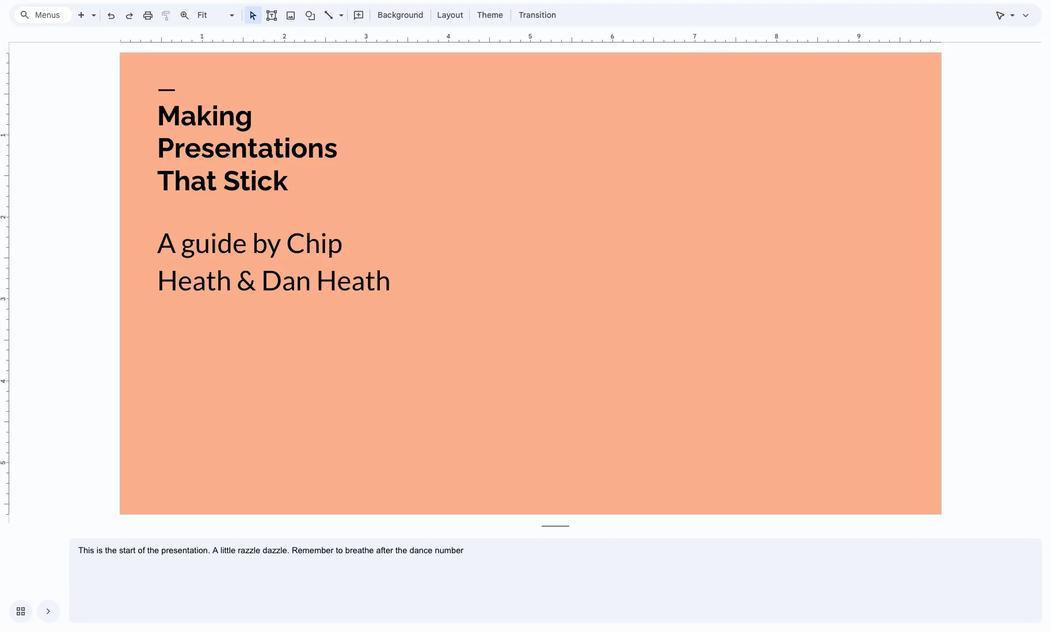 Task type: vqa. For each thing, say whether or not it's contained in the screenshot.
Main toolbar
yes



Task type: locate. For each thing, give the bounding box(es) containing it.
layout
[[437, 10, 463, 20]]

live pointer settings image
[[1007, 7, 1015, 12]]

insert image image
[[284, 7, 297, 23]]

transition button
[[514, 6, 561, 24]]

select line image
[[336, 7, 344, 12]]

background button
[[372, 6, 429, 24]]

transition
[[519, 10, 556, 20]]

layout button
[[434, 6, 467, 24]]

shape image
[[304, 7, 317, 23]]

navigation
[[0, 591, 60, 633]]

theme button
[[472, 6, 508, 24]]

Zoom text field
[[196, 7, 228, 23]]

application
[[0, 0, 1051, 633]]



Task type: describe. For each thing, give the bounding box(es) containing it.
background
[[378, 10, 423, 20]]

Menus field
[[14, 7, 72, 23]]

main toolbar
[[41, 0, 562, 475]]

theme
[[477, 10, 503, 20]]

mode and view toolbar
[[991, 3, 1035, 26]]

application containing background
[[0, 0, 1051, 633]]

new slide with layout image
[[89, 7, 96, 12]]

Zoom field
[[194, 7, 239, 24]]



